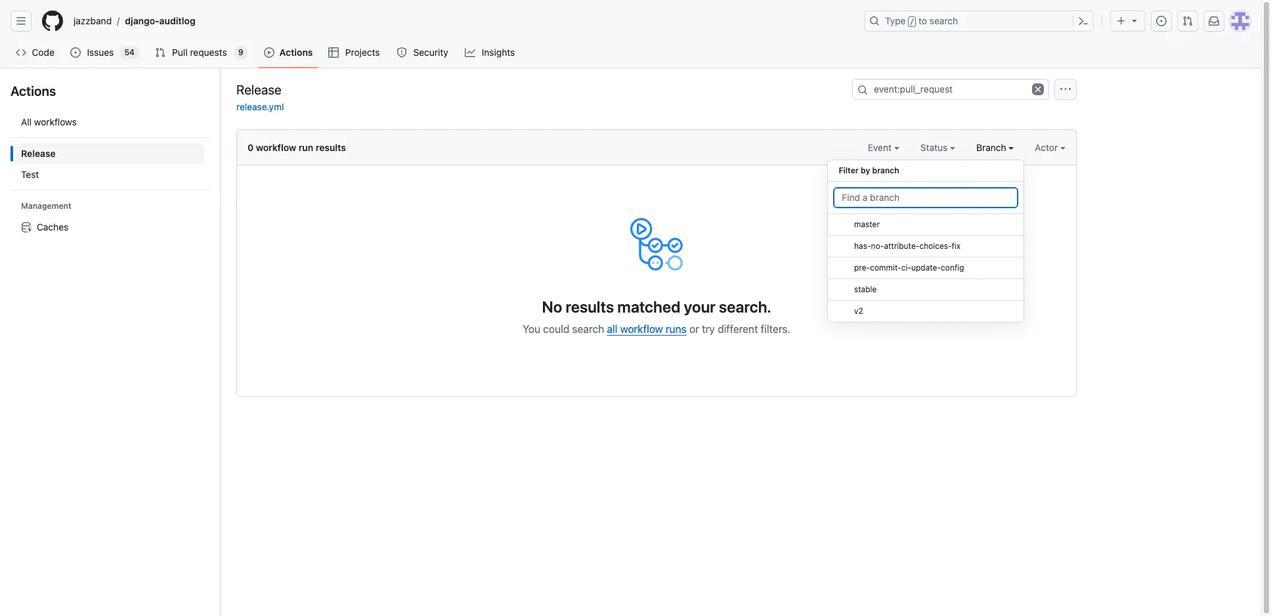 Task type: locate. For each thing, give the bounding box(es) containing it.
all workflows
[[21, 116, 77, 127]]

issue opened image left 'issues'
[[71, 47, 81, 58]]

event
[[868, 142, 894, 153]]

0 horizontal spatial search
[[572, 323, 604, 335]]

homepage image
[[42, 11, 63, 32]]

workflow right the 0
[[256, 142, 296, 153]]

search
[[930, 15, 958, 26], [572, 323, 604, 335]]

workflow down matched
[[620, 323, 663, 335]]

/ left to
[[910, 17, 915, 26]]

your
[[684, 298, 716, 316]]

management
[[21, 201, 71, 211]]

issue opened image for git pull request icon in the right top of the page
[[1157, 16, 1167, 26]]

search image
[[858, 85, 868, 95]]

branch
[[977, 142, 1009, 153]]

/ inside jazzband / django-auditlog
[[117, 15, 120, 27]]

test
[[21, 169, 39, 180]]

config
[[942, 263, 965, 273]]

0 vertical spatial list
[[68, 11, 856, 32]]

show workflow options image
[[1061, 84, 1071, 95]]

no results matched your search.
[[542, 298, 772, 316]]

0 horizontal spatial release
[[21, 148, 56, 159]]

list containing all workflows
[[11, 106, 210, 243]]

0 vertical spatial release
[[236, 82, 282, 97]]

code link
[[11, 43, 60, 62]]

0 vertical spatial actions
[[280, 47, 313, 58]]

actions right play image
[[280, 47, 313, 58]]

github actions image
[[631, 218, 683, 271]]

0 vertical spatial search
[[930, 15, 958, 26]]

results right the 'run'
[[316, 142, 346, 153]]

plus image
[[1117, 16, 1127, 26]]

branch
[[873, 166, 900, 175]]

master
[[855, 219, 880, 229]]

no
[[542, 298, 562, 316]]

1 vertical spatial release
[[21, 148, 56, 159]]

None search field
[[853, 79, 1050, 100]]

jazzband / django-auditlog
[[74, 15, 196, 27]]

or
[[690, 323, 699, 335]]

actions link
[[259, 43, 318, 62]]

release up test
[[21, 148, 56, 159]]

v2
[[855, 306, 864, 316]]

search right to
[[930, 15, 958, 26]]

9
[[238, 47, 243, 57]]

1 vertical spatial results
[[566, 298, 614, 316]]

django-auditlog link
[[120, 11, 201, 32]]

all
[[21, 116, 32, 127]]

projects
[[345, 47, 380, 58]]

actor button
[[1035, 141, 1066, 154]]

1 vertical spatial issue opened image
[[71, 47, 81, 58]]

pull requests
[[172, 47, 227, 58]]

different
[[718, 323, 758, 335]]

1 vertical spatial workflow
[[620, 323, 663, 335]]

master button
[[828, 214, 1024, 236]]

menu
[[828, 154, 1025, 333]]

you
[[523, 323, 541, 335]]

0 horizontal spatial actions
[[11, 83, 56, 99]]

0 horizontal spatial /
[[117, 15, 120, 27]]

1 vertical spatial search
[[572, 323, 604, 335]]

1 vertical spatial actions
[[11, 83, 56, 99]]

status button
[[921, 141, 956, 154]]

/
[[117, 15, 120, 27], [910, 17, 915, 26]]

1 horizontal spatial actions
[[280, 47, 313, 58]]

could
[[543, 323, 570, 335]]

0 horizontal spatial workflow
[[256, 142, 296, 153]]

workflow
[[256, 142, 296, 153], [620, 323, 663, 335]]

list
[[68, 11, 856, 32], [11, 106, 210, 243]]

auditlog
[[159, 15, 196, 26]]

/ inside type / to search
[[910, 17, 915, 26]]

/ left django-
[[117, 15, 120, 27]]

/ for jazzband
[[117, 15, 120, 27]]

0 vertical spatial workflow
[[256, 142, 296, 153]]

0 horizontal spatial issue opened image
[[71, 47, 81, 58]]

django-
[[125, 15, 159, 26]]

filter by branch
[[839, 166, 900, 175]]

caches
[[37, 221, 68, 233]]

results
[[316, 142, 346, 153], [566, 298, 614, 316]]

0 vertical spatial issue opened image
[[1157, 16, 1167, 26]]

actor
[[1035, 142, 1061, 153]]

all
[[607, 323, 618, 335]]

1 vertical spatial list
[[11, 106, 210, 243]]

menu containing filter by branch
[[828, 154, 1025, 333]]

issue opened image
[[1157, 16, 1167, 26], [71, 47, 81, 58]]

search left all
[[572, 323, 604, 335]]

1 horizontal spatial issue opened image
[[1157, 16, 1167, 26]]

actions up all at the top
[[11, 83, 56, 99]]

54
[[124, 47, 135, 57]]

workflows
[[34, 116, 77, 127]]

pull
[[172, 47, 188, 58]]

to
[[919, 15, 927, 26]]

all workflows link
[[16, 112, 204, 133]]

1 horizontal spatial results
[[566, 298, 614, 316]]

type
[[885, 15, 906, 26]]

actions
[[280, 47, 313, 58], [11, 83, 56, 99]]

0 horizontal spatial results
[[316, 142, 346, 153]]

you could search all workflow runs or try different filters.
[[523, 323, 791, 335]]

table image
[[329, 47, 339, 58]]

shield image
[[397, 47, 407, 58]]

release
[[236, 82, 282, 97], [21, 148, 56, 159]]

1 horizontal spatial /
[[910, 17, 915, 26]]

issue opened image left git pull request icon in the right top of the page
[[1157, 16, 1167, 26]]

no-
[[872, 241, 885, 251]]

run
[[299, 142, 313, 153]]

release up release.yml link
[[236, 82, 282, 97]]

results up all
[[566, 298, 614, 316]]



Task type: describe. For each thing, give the bounding box(es) containing it.
runs
[[666, 323, 687, 335]]

Find a branch text field
[[834, 187, 1019, 208]]

code
[[32, 47, 54, 58]]

commit-
[[871, 263, 902, 273]]

code image
[[16, 47, 26, 58]]

insights
[[482, 47, 515, 58]]

jazzband
[[74, 15, 112, 26]]

ci-
[[902, 263, 912, 273]]

all workflow runs link
[[607, 323, 687, 335]]

jazzband link
[[68, 11, 117, 32]]

security
[[413, 47, 448, 58]]

update-
[[912, 263, 942, 273]]

1 horizontal spatial release
[[236, 82, 282, 97]]

stable
[[855, 284, 877, 294]]

by
[[861, 166, 870, 175]]

filter workflows element
[[16, 143, 204, 185]]

notifications image
[[1209, 16, 1220, 26]]

release inside filter workflows element
[[21, 148, 56, 159]]

release link
[[16, 143, 204, 164]]

filters.
[[761, 323, 791, 335]]

try
[[702, 323, 715, 335]]

release.yml
[[236, 101, 284, 112]]

has-
[[855, 241, 872, 251]]

clear filters image
[[1033, 83, 1044, 95]]

attribute-
[[885, 241, 920, 251]]

0 workflow run results
[[248, 142, 346, 153]]

v2 button
[[828, 301, 1024, 322]]

1 horizontal spatial search
[[930, 15, 958, 26]]

filter
[[839, 166, 859, 175]]

stable button
[[828, 279, 1024, 301]]

choices-
[[920, 241, 952, 251]]

status
[[921, 142, 950, 153]]

pre-commit-ci-update-config button
[[828, 257, 1024, 279]]

/ for type
[[910, 17, 915, 26]]

event button
[[868, 141, 900, 154]]

play image
[[264, 47, 274, 58]]

pre-commit-ci-update-config
[[855, 263, 965, 273]]

1 horizontal spatial workflow
[[620, 323, 663, 335]]

matched
[[618, 298, 681, 316]]

triangle down image
[[1130, 15, 1140, 26]]

release.yml link
[[236, 101, 284, 112]]

search.
[[719, 298, 772, 316]]

command palette image
[[1078, 16, 1089, 26]]

projects link
[[323, 43, 386, 62]]

caches link
[[16, 217, 204, 238]]

graph image
[[465, 47, 476, 58]]

fix
[[952, 241, 961, 251]]

security link
[[391, 43, 455, 62]]

list containing jazzband
[[68, 11, 856, 32]]

type / to search
[[885, 15, 958, 26]]

git pull request image
[[155, 47, 166, 58]]

insights link
[[460, 43, 521, 62]]

0 vertical spatial results
[[316, 142, 346, 153]]

pre-
[[855, 263, 871, 273]]

git pull request image
[[1183, 16, 1193, 26]]

issues
[[87, 47, 114, 58]]

actions inside "link"
[[280, 47, 313, 58]]

has-no-attribute-choices-fix button
[[828, 236, 1024, 257]]

test link
[[16, 164, 204, 185]]

has-no-attribute-choices-fix
[[855, 241, 961, 251]]

issue opened image for git pull request image
[[71, 47, 81, 58]]

0
[[248, 142, 254, 153]]

requests
[[190, 47, 227, 58]]



Task type: vqa. For each thing, say whether or not it's contained in the screenshot.
leftmost existing
no



